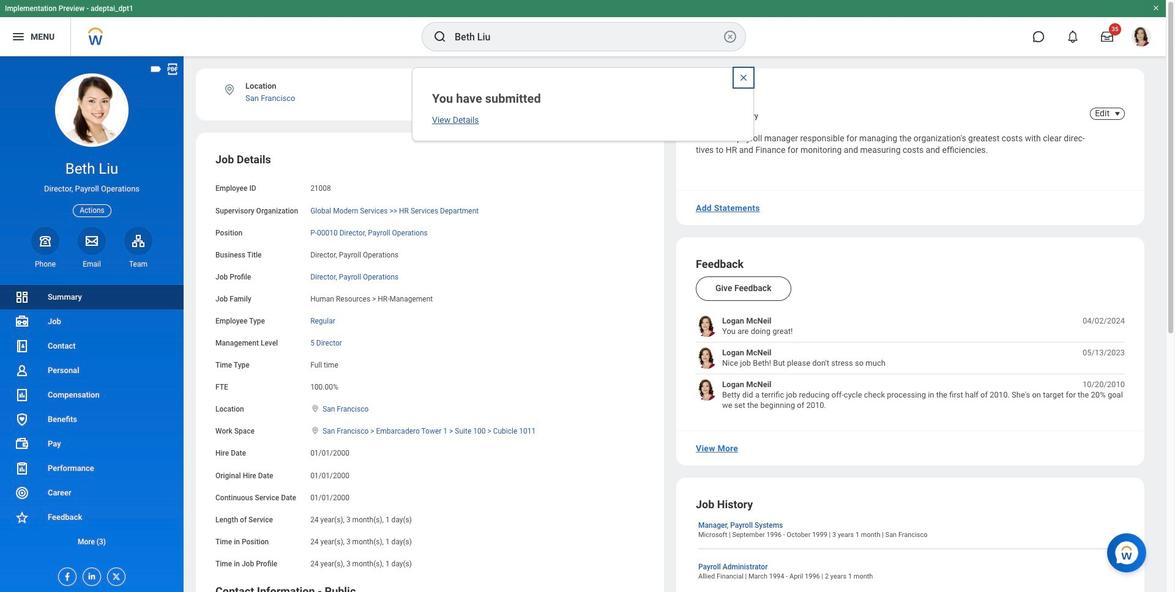 Task type: vqa. For each thing, say whether or not it's contained in the screenshot.
"Email Beth Liu" element
yes



Task type: describe. For each thing, give the bounding box(es) containing it.
close environment banner image
[[1153, 4, 1160, 12]]

0 horizontal spatial list
[[0, 285, 184, 555]]

Search Workday  search field
[[455, 23, 720, 50]]

linkedin image
[[83, 569, 97, 581]]

email beth liu element
[[78, 259, 106, 269]]

caret down image
[[1110, 109, 1125, 119]]

phone beth liu element
[[31, 259, 59, 269]]

2 location image from the top
[[310, 427, 320, 435]]

x image
[[108, 569, 121, 582]]

navigation pane region
[[0, 56, 184, 592]]

career image
[[15, 486, 29, 501]]

full time element
[[310, 359, 338, 370]]

personal summary element
[[696, 110, 758, 121]]

justify image
[[11, 29, 26, 44]]

3 employee's photo (logan mcneil) image from the top
[[696, 379, 717, 401]]

contact image
[[15, 339, 29, 354]]

x circle image
[[723, 29, 738, 44]]

1 employee's photo (logan mcneil) image from the top
[[696, 316, 717, 337]]

1 horizontal spatial list
[[696, 316, 1125, 411]]

location image
[[223, 83, 236, 97]]

view team image
[[131, 234, 146, 248]]

phone image
[[37, 234, 54, 248]]

close image
[[739, 73, 749, 83]]

2 employee's photo (logan mcneil) image from the top
[[696, 347, 717, 369]]



Task type: locate. For each thing, give the bounding box(es) containing it.
performance image
[[15, 462, 29, 476]]

1 vertical spatial location image
[[310, 427, 320, 435]]

1 vertical spatial employee's photo (logan mcneil) image
[[696, 347, 717, 369]]

1 location image from the top
[[310, 405, 320, 413]]

summary image
[[15, 290, 29, 305]]

banner
[[0, 0, 1166, 56]]

inbox large image
[[1101, 31, 1113, 43]]

view printable version (pdf) image
[[166, 62, 179, 76]]

job image
[[15, 315, 29, 329]]

location image
[[310, 405, 320, 413], [310, 427, 320, 435]]

mail image
[[84, 234, 99, 248]]

facebook image
[[59, 569, 72, 582]]

list
[[0, 285, 184, 555], [696, 316, 1125, 411]]

employee's photo (logan mcneil) image
[[696, 316, 717, 337], [696, 347, 717, 369], [696, 379, 717, 401]]

dialog
[[412, 67, 754, 141]]

notifications large image
[[1067, 31, 1079, 43]]

tag image
[[149, 62, 163, 76]]

feedback image
[[15, 510, 29, 525]]

0 vertical spatial employee's photo (logan mcneil) image
[[696, 316, 717, 337]]

group
[[215, 153, 645, 570]]

benefits image
[[15, 413, 29, 427]]

profile logan mcneil image
[[1132, 27, 1151, 49]]

0 vertical spatial location image
[[310, 405, 320, 413]]

team beth liu element
[[124, 259, 152, 269]]

personal image
[[15, 364, 29, 378]]

search image
[[433, 29, 447, 44]]

pay image
[[15, 437, 29, 452]]

2 vertical spatial employee's photo (logan mcneil) image
[[696, 379, 717, 401]]

compensation image
[[15, 388, 29, 403]]



